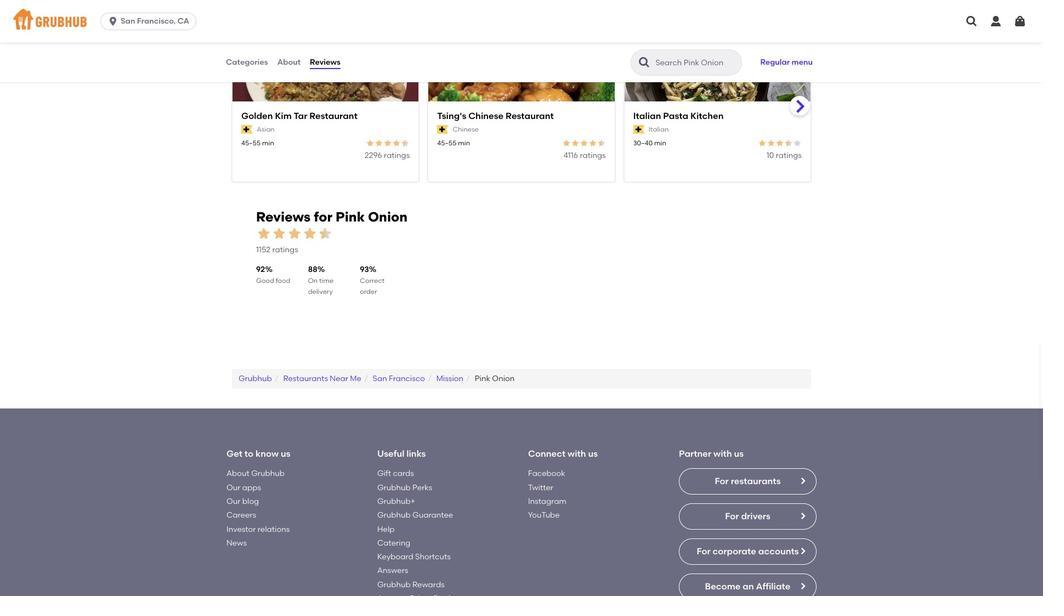 Task type: vqa. For each thing, say whether or not it's contained in the screenshot.
2nd The Our
yes



Task type: locate. For each thing, give the bounding box(es) containing it.
answers link
[[378, 567, 409, 576]]

pink right mission link on the bottom
[[475, 374, 491, 383]]

for corporate accounts link
[[679, 539, 817, 565]]

ratings right 10
[[776, 151, 802, 160]]

connect with us
[[528, 449, 598, 459]]

right image inside become an affiliate link
[[799, 582, 808, 591]]

ratings right "2296"
[[384, 151, 410, 160]]

0 vertical spatial italian
[[634, 111, 661, 121]]

2 min from the left
[[458, 139, 470, 147]]

1 save this restaurant image from the left
[[394, 39, 407, 52]]

0 vertical spatial about
[[277, 58, 301, 67]]

0 vertical spatial for
[[715, 476, 729, 487]]

san
[[121, 16, 135, 26], [373, 374, 387, 383]]

subscription pass image up 30–40
[[634, 125, 645, 134]]

main navigation navigation
[[0, 0, 1044, 43]]

with for connect
[[568, 449, 586, 459]]

right image inside "for drivers" "link"
[[799, 512, 808, 521]]

chinese
[[469, 111, 504, 121], [453, 125, 479, 133]]

youtube link
[[528, 511, 560, 520]]

1 vertical spatial pink
[[475, 374, 491, 383]]

2 horizontal spatial min
[[655, 139, 667, 147]]

right image inside for restaurants link
[[799, 477, 808, 486]]

blog
[[242, 497, 259, 506]]

good
[[256, 277, 274, 285]]

ca
[[178, 16, 189, 26]]

san francisco, ca
[[121, 16, 189, 26]]

2 save this restaurant image from the left
[[590, 39, 603, 52]]

45–55 min down asian
[[241, 139, 274, 147]]

right image
[[799, 547, 808, 556]]

ratings for golden kim tar restaurant
[[384, 151, 410, 160]]

reviews inside reviews button
[[310, 58, 341, 67]]

grubhub link
[[239, 374, 272, 383]]

right image for for drivers
[[799, 512, 808, 521]]

san inside button
[[121, 16, 135, 26]]

1 horizontal spatial min
[[458, 139, 470, 147]]

about up the our apps link
[[227, 469, 250, 479]]

0 horizontal spatial us
[[281, 449, 291, 459]]

1 horizontal spatial san
[[373, 374, 387, 383]]

our up careers link
[[227, 497, 241, 506]]

tar
[[294, 111, 308, 121]]

news link
[[227, 539, 247, 548]]

save this restaurant button for tsing's chinese restaurant
[[586, 36, 606, 55]]

us right connect
[[588, 449, 598, 459]]

45–55 down asian
[[241, 139, 261, 147]]

chinese right 'tsing's' on the top left
[[469, 111, 504, 121]]

2 us from the left
[[588, 449, 598, 459]]

88 on time delivery
[[308, 265, 334, 296]]

our
[[227, 483, 241, 493], [227, 497, 241, 506]]

1 vertical spatial our
[[227, 497, 241, 506]]

0 horizontal spatial san
[[121, 16, 135, 26]]

0 horizontal spatial 45–55 min
[[241, 139, 274, 147]]

1 vertical spatial for
[[726, 512, 739, 522]]

0 horizontal spatial subscription pass image
[[241, 125, 253, 134]]

with right partner
[[714, 449, 732, 459]]

1 horizontal spatial save this restaurant image
[[590, 39, 603, 52]]

2 45–55 min from the left
[[438, 139, 470, 147]]

onion
[[368, 209, 408, 225], [492, 374, 515, 383]]

2 horizontal spatial subscription pass image
[[634, 125, 645, 134]]

1 vertical spatial onion
[[492, 374, 515, 383]]

0 vertical spatial pink
[[336, 209, 365, 225]]

3 us from the left
[[735, 449, 744, 459]]

help link
[[378, 525, 395, 534]]

0 horizontal spatial save this restaurant image
[[394, 39, 407, 52]]

3 subscription pass image from the left
[[634, 125, 645, 134]]

0 vertical spatial san
[[121, 16, 135, 26]]

min for italian
[[655, 139, 667, 147]]

us up the for restaurants
[[735, 449, 744, 459]]

save this restaurant image for italian pasta kitchen
[[786, 39, 799, 52]]

0 horizontal spatial svg image
[[966, 15, 979, 28]]

subscription pass image
[[241, 125, 253, 134], [438, 125, 449, 134], [634, 125, 645, 134]]

1 horizontal spatial 45–55 min
[[438, 139, 470, 147]]

for inside for restaurants link
[[715, 476, 729, 487]]

1 horizontal spatial with
[[714, 449, 732, 459]]

italian pasta kitchen link
[[634, 110, 802, 123]]

1 vertical spatial right image
[[799, 512, 808, 521]]

gift
[[378, 469, 391, 479]]

45–55 min
[[241, 139, 274, 147], [438, 139, 470, 147]]

know
[[256, 449, 279, 459]]

ratings right 4116
[[580, 151, 606, 160]]

us right know
[[281, 449, 291, 459]]

grubhub perks link
[[378, 483, 433, 493]]

about grubhub our apps our blog careers investor relations news
[[227, 469, 290, 548]]

grubhub down know
[[251, 469, 285, 479]]

accounts
[[759, 547, 799, 557]]

grubhub inside about grubhub our apps our blog careers investor relations news
[[251, 469, 285, 479]]

2 save this restaurant button from the left
[[586, 36, 606, 55]]

0 horizontal spatial min
[[262, 139, 274, 147]]

1 svg image from the left
[[966, 15, 979, 28]]

twitter link
[[528, 483, 554, 493]]

for drivers
[[726, 512, 771, 522]]

about
[[277, 58, 301, 67], [227, 469, 250, 479]]

for down partner with us
[[715, 476, 729, 487]]

svg image up save this restaurant icon
[[990, 15, 1003, 28]]

investor
[[227, 525, 256, 534]]

pink
[[336, 209, 365, 225], [475, 374, 491, 383]]

0 vertical spatial right image
[[799, 477, 808, 486]]

italian for italian pasta kitchen
[[634, 111, 661, 121]]

1 horizontal spatial 45–55
[[438, 139, 457, 147]]

1 min from the left
[[262, 139, 274, 147]]

1 horizontal spatial about
[[277, 58, 301, 67]]

about for about grubhub our apps our blog careers investor relations news
[[227, 469, 250, 479]]

search icon image
[[638, 56, 652, 69]]

useful links
[[378, 449, 426, 459]]

2 vertical spatial for
[[697, 547, 711, 557]]

1 horizontal spatial svg image
[[1014, 15, 1027, 28]]

min down 'tsing's' on the top left
[[458, 139, 470, 147]]

time
[[319, 277, 334, 285]]

0 horizontal spatial restaurant
[[310, 111, 358, 121]]

perks
[[413, 483, 433, 493]]

save this restaurant image
[[982, 39, 995, 52]]

min right 30–40
[[655, 139, 667, 147]]

for left drivers
[[726, 512, 739, 522]]

grubhub down answers
[[378, 580, 411, 590]]

0 horizontal spatial onion
[[368, 209, 408, 225]]

2 with from the left
[[714, 449, 732, 459]]

menu
[[792, 58, 813, 67]]

twitter
[[528, 483, 554, 493]]

reviews button
[[310, 43, 341, 82]]

right image up right icon
[[799, 512, 808, 521]]

2 45–55 from the left
[[438, 139, 457, 147]]

1 vertical spatial reviews
[[256, 209, 311, 225]]

restaurants near me link
[[283, 374, 362, 383]]

for left the corporate
[[697, 547, 711, 557]]

rewards
[[413, 580, 445, 590]]

about inside about grubhub our apps our blog careers investor relations news
[[227, 469, 250, 479]]

subscription pass image for tsing's
[[438, 125, 449, 134]]

pink right for
[[336, 209, 365, 225]]

reviews up 1152 ratings on the top left of the page
[[256, 209, 311, 225]]

about left reviews button
[[277, 58, 301, 67]]

us for connect with us
[[588, 449, 598, 459]]

1 45–55 from the left
[[241, 139, 261, 147]]

45–55
[[241, 139, 261, 147], [438, 139, 457, 147]]

facebook twitter instagram youtube
[[528, 469, 567, 520]]

3 right image from the top
[[799, 582, 808, 591]]

1 vertical spatial italian
[[649, 125, 669, 133]]

0 horizontal spatial about
[[227, 469, 250, 479]]

for inside "for drivers" "link"
[[726, 512, 739, 522]]

subscription pass image down golden
[[241, 125, 253, 134]]

1 save this restaurant button from the left
[[390, 36, 410, 55]]

for for for corporate accounts
[[697, 547, 711, 557]]

1 right image from the top
[[799, 477, 808, 486]]

become an affiliate link
[[679, 574, 817, 596]]

0 vertical spatial our
[[227, 483, 241, 493]]

2 vertical spatial right image
[[799, 582, 808, 591]]

svg image
[[990, 15, 1003, 28], [108, 16, 119, 27]]

1 vertical spatial san
[[373, 374, 387, 383]]

our up 'our blog' link
[[227, 483, 241, 493]]

1 subscription pass image from the left
[[241, 125, 253, 134]]

gift cards grubhub perks grubhub+ grubhub guarantee help catering keyboard shortcuts answers grubhub rewards
[[378, 469, 453, 590]]

subscription pass image for italian
[[634, 125, 645, 134]]

1 with from the left
[[568, 449, 586, 459]]

get
[[227, 449, 243, 459]]

for inside for corporate accounts 'link'
[[697, 547, 711, 557]]

near
[[330, 374, 348, 383]]

tsing's chinese restaurant link
[[438, 110, 606, 123]]

san right me
[[373, 374, 387, 383]]

subscription pass image down 'tsing's' on the top left
[[438, 125, 449, 134]]

golden kim tar restaurant logo image
[[233, 29, 419, 121]]

0 horizontal spatial svg image
[[108, 16, 119, 27]]

instagram
[[528, 497, 567, 506]]

san left francisco,
[[121, 16, 135, 26]]

svg image inside san francisco, ca button
[[108, 16, 119, 27]]

1 horizontal spatial pink
[[475, 374, 491, 383]]

pasta
[[664, 111, 689, 121]]

about inside button
[[277, 58, 301, 67]]

2296
[[365, 151, 382, 160]]

0 vertical spatial reviews
[[310, 58, 341, 67]]

2 right image from the top
[[799, 512, 808, 521]]

2 horizontal spatial save this restaurant image
[[786, 39, 799, 52]]

svg image
[[966, 15, 979, 28], [1014, 15, 1027, 28]]

0 horizontal spatial with
[[568, 449, 586, 459]]

ratings for tsing's chinese restaurant
[[580, 151, 606, 160]]

regular menu
[[761, 58, 813, 67]]

1 horizontal spatial subscription pass image
[[438, 125, 449, 134]]

45–55 min down 'tsing's' on the top left
[[438, 139, 470, 147]]

1 our from the top
[[227, 483, 241, 493]]

golden kim tar restaurant
[[241, 111, 358, 121]]

3 min from the left
[[655, 139, 667, 147]]

for restaurants
[[715, 476, 781, 487]]

min down asian
[[262, 139, 274, 147]]

san francisco link
[[373, 374, 425, 383]]

10
[[767, 151, 774, 160]]

45–55 for golden
[[241, 139, 261, 147]]

save this restaurant image for tsing's chinese restaurant
[[590, 39, 603, 52]]

grubhub
[[239, 374, 272, 383], [251, 469, 285, 479], [378, 483, 411, 493], [378, 511, 411, 520], [378, 580, 411, 590]]

chinese down 'tsing's' on the top left
[[453, 125, 479, 133]]

right image right 'affiliate'
[[799, 582, 808, 591]]

1 45–55 min from the left
[[241, 139, 274, 147]]

2 horizontal spatial us
[[735, 449, 744, 459]]

1 vertical spatial about
[[227, 469, 250, 479]]

guarantee
[[413, 511, 453, 520]]

45–55 down 'tsing's' on the top left
[[438, 139, 457, 147]]

save this restaurant image
[[394, 39, 407, 52], [590, 39, 603, 52], [786, 39, 799, 52]]

3 save this restaurant image from the left
[[786, 39, 799, 52]]

san for san francisco
[[373, 374, 387, 383]]

0 horizontal spatial 45–55
[[241, 139, 261, 147]]

keyboard
[[378, 553, 414, 562]]

1 horizontal spatial restaurant
[[506, 111, 554, 121]]

with right connect
[[568, 449, 586, 459]]

star icon image
[[366, 139, 375, 148], [375, 139, 384, 148], [384, 139, 393, 148], [393, 139, 401, 148], [401, 139, 410, 148], [401, 139, 410, 148], [562, 139, 571, 148], [571, 139, 580, 148], [580, 139, 589, 148], [589, 139, 597, 148], [597, 139, 606, 148], [597, 139, 606, 148], [758, 139, 767, 148], [767, 139, 776, 148], [776, 139, 785, 148], [785, 139, 793, 148], [785, 139, 793, 148], [793, 139, 802, 148], [256, 226, 272, 241], [272, 226, 287, 241], [287, 226, 302, 241], [302, 226, 318, 241], [318, 226, 333, 241], [318, 226, 333, 241]]

3 save this restaurant button from the left
[[783, 36, 802, 55]]

30–40
[[634, 139, 653, 147]]

right image right restaurants
[[799, 477, 808, 486]]

svg image left san francisco, ca
[[108, 16, 119, 27]]

answers
[[378, 567, 409, 576]]

2 subscription pass image from the left
[[438, 125, 449, 134]]

right image
[[799, 477, 808, 486], [799, 512, 808, 521], [799, 582, 808, 591]]

2 restaurant from the left
[[506, 111, 554, 121]]

1 horizontal spatial us
[[588, 449, 598, 459]]

for for for drivers
[[726, 512, 739, 522]]

reviews right about button
[[310, 58, 341, 67]]

reviews for reviews for pink onion
[[256, 209, 311, 225]]



Task type: describe. For each thing, give the bounding box(es) containing it.
to
[[245, 449, 254, 459]]

right image for for restaurants
[[799, 477, 808, 486]]

4 save this restaurant button from the left
[[979, 36, 998, 55]]

catering link
[[378, 539, 411, 548]]

30–40 min
[[634, 139, 667, 147]]

for drivers link
[[679, 504, 817, 530]]

45–55 for tsing's
[[438, 139, 457, 147]]

regular
[[761, 58, 790, 67]]

with for partner
[[714, 449, 732, 459]]

reviews for reviews
[[310, 58, 341, 67]]

1 restaurant from the left
[[310, 111, 358, 121]]

for corporate accounts
[[697, 547, 799, 557]]

right image for become an affiliate
[[799, 582, 808, 591]]

88
[[308, 265, 318, 275]]

golden kim tar restaurant link
[[241, 110, 410, 123]]

news
[[227, 539, 247, 548]]

93
[[360, 265, 369, 275]]

partner with us
[[679, 449, 744, 459]]

10 ratings
[[767, 151, 802, 160]]

restaurants
[[731, 476, 781, 487]]

0 vertical spatial onion
[[368, 209, 408, 225]]

keyboard shortcuts link
[[378, 553, 451, 562]]

grubhub+
[[378, 497, 415, 506]]

on
[[308, 277, 318, 285]]

1 vertical spatial chinese
[[453, 125, 479, 133]]

partner
[[679, 449, 712, 459]]

san francisco, ca button
[[100, 13, 201, 30]]

45–55 min for golden
[[241, 139, 274, 147]]

become
[[705, 582, 741, 592]]

grubhub left restaurants in the bottom left of the page
[[239, 374, 272, 383]]

relations
[[258, 525, 290, 534]]

about button
[[277, 43, 301, 82]]

save this restaurant button for italian pasta kitchen
[[783, 36, 802, 55]]

help
[[378, 525, 395, 534]]

reviews for pink onion
[[256, 209, 408, 225]]

93 correct order
[[360, 265, 385, 296]]

92
[[256, 265, 265, 275]]

careers link
[[227, 511, 256, 520]]

4116
[[564, 151, 578, 160]]

tsing's chinese restaurant
[[438, 111, 554, 121]]

1 horizontal spatial svg image
[[990, 15, 1003, 28]]

our apps link
[[227, 483, 261, 493]]

francisco,
[[137, 16, 176, 26]]

categories button
[[226, 43, 269, 82]]

delivery
[[308, 288, 333, 296]]

save this restaurant image for golden kim tar restaurant
[[394, 39, 407, 52]]

min for golden
[[262, 139, 274, 147]]

grubhub down grubhub+ link at the bottom left of page
[[378, 511, 411, 520]]

pink onion
[[475, 374, 515, 383]]

for restaurants link
[[679, 469, 817, 495]]

1152
[[256, 245, 271, 255]]

links
[[407, 449, 426, 459]]

min for tsing's
[[458, 139, 470, 147]]

regular menu button
[[756, 50, 818, 75]]

about for about
[[277, 58, 301, 67]]

our blog link
[[227, 497, 259, 506]]

drivers
[[742, 512, 771, 522]]

ratings right 1152
[[272, 245, 298, 255]]

affiliate
[[756, 582, 791, 592]]

asian
[[257, 125, 275, 133]]

shortcuts
[[415, 553, 451, 562]]

about grubhub link
[[227, 469, 285, 479]]

italian for italian
[[649, 125, 669, 133]]

grubhub rewards link
[[378, 580, 445, 590]]

kim
[[275, 111, 292, 121]]

0 horizontal spatial pink
[[336, 209, 365, 225]]

mission link
[[437, 374, 464, 383]]

italian pasta kitchen logo image
[[625, 29, 811, 121]]

facebook link
[[528, 469, 566, 479]]

save this restaurant button for golden kim tar restaurant
[[390, 36, 410, 55]]

grubhub+ link
[[378, 497, 415, 506]]

1 horizontal spatial onion
[[492, 374, 515, 383]]

0 vertical spatial chinese
[[469, 111, 504, 121]]

facebook
[[528, 469, 566, 479]]

useful
[[378, 449, 405, 459]]

2 our from the top
[[227, 497, 241, 506]]

for
[[314, 209, 333, 225]]

instagram link
[[528, 497, 567, 506]]

tsing's
[[438, 111, 467, 121]]

mission
[[437, 374, 464, 383]]

san francisco
[[373, 374, 425, 383]]

restaurants
[[283, 374, 328, 383]]

apps
[[242, 483, 261, 493]]

me
[[350, 374, 362, 383]]

subscription pass image for golden
[[241, 125, 253, 134]]

1152 ratings
[[256, 245, 298, 255]]

san for san francisco, ca
[[121, 16, 135, 26]]

restaurants near me
[[283, 374, 362, 383]]

kitchen
[[691, 111, 724, 121]]

ratings for italian pasta kitchen
[[776, 151, 802, 160]]

tsing's chinese restaurant logo image
[[429, 29, 615, 121]]

2296 ratings
[[365, 151, 410, 160]]

order
[[360, 288, 377, 296]]

gift cards link
[[378, 469, 414, 479]]

2 svg image from the left
[[1014, 15, 1027, 28]]

for for for restaurants
[[715, 476, 729, 487]]

youtube
[[528, 511, 560, 520]]

corporate
[[713, 547, 757, 557]]

correct
[[360, 277, 385, 285]]

Search Pink Onion search field
[[655, 58, 739, 68]]

45–55 min for tsing's
[[438, 139, 470, 147]]

investor relations link
[[227, 525, 290, 534]]

grubhub down gift cards link
[[378, 483, 411, 493]]

cards
[[393, 469, 414, 479]]

us for partner with us
[[735, 449, 744, 459]]

categories
[[226, 58, 268, 67]]

golden
[[241, 111, 273, 121]]

an
[[743, 582, 754, 592]]

1 us from the left
[[281, 449, 291, 459]]



